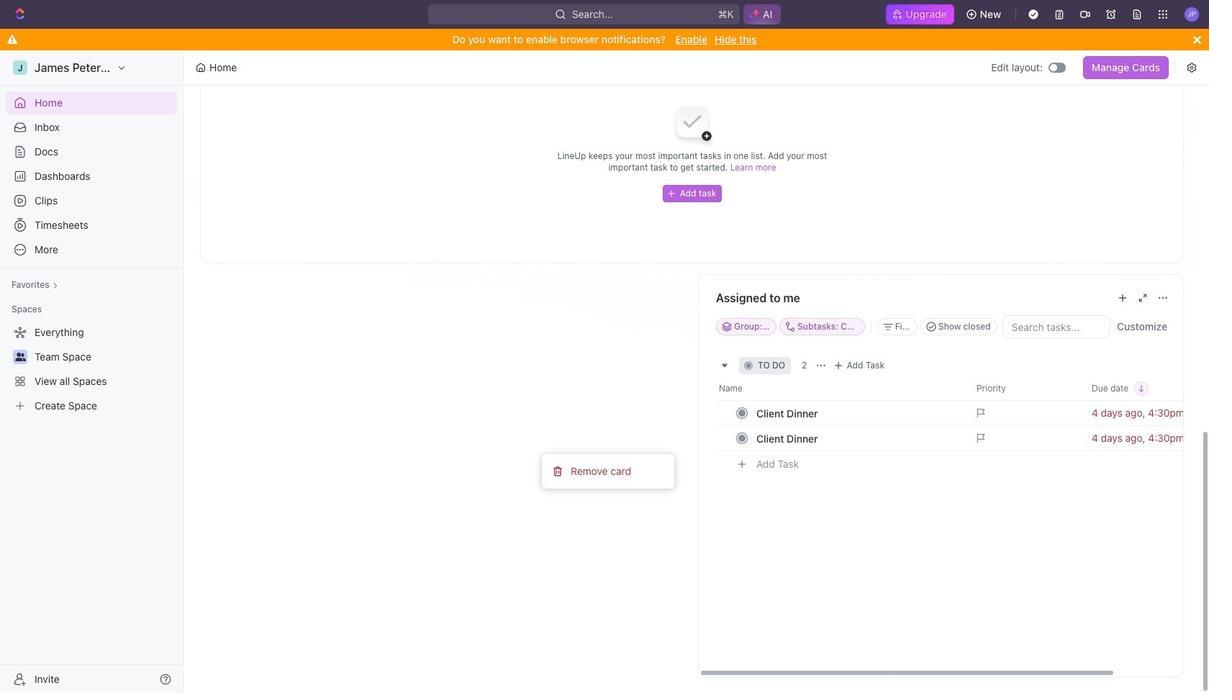 Task type: describe. For each thing, give the bounding box(es) containing it.
tree inside sidebar navigation
[[6, 321, 177, 418]]



Task type: vqa. For each thing, say whether or not it's contained in the screenshot.
Column Header
no



Task type: locate. For each thing, give the bounding box(es) containing it.
Search tasks... text field
[[1003, 316, 1110, 338]]

tree
[[6, 321, 177, 418]]

sidebar navigation
[[0, 50, 184, 693]]



